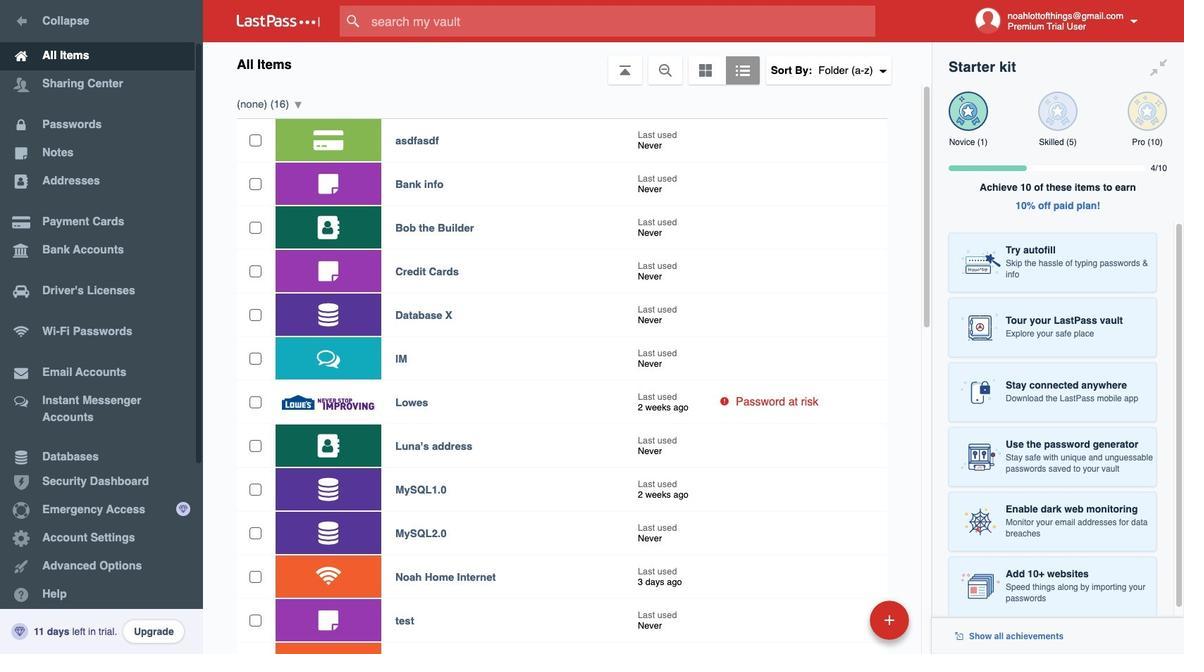 Task type: locate. For each thing, give the bounding box(es) containing it.
main navigation navigation
[[0, 0, 203, 655]]

Search search field
[[340, 6, 903, 37]]

lastpass image
[[237, 15, 320, 27]]

new item navigation
[[773, 597, 918, 655]]



Task type: describe. For each thing, give the bounding box(es) containing it.
search my vault text field
[[340, 6, 903, 37]]

vault options navigation
[[203, 42, 932, 85]]

new item element
[[773, 601, 914, 641]]



